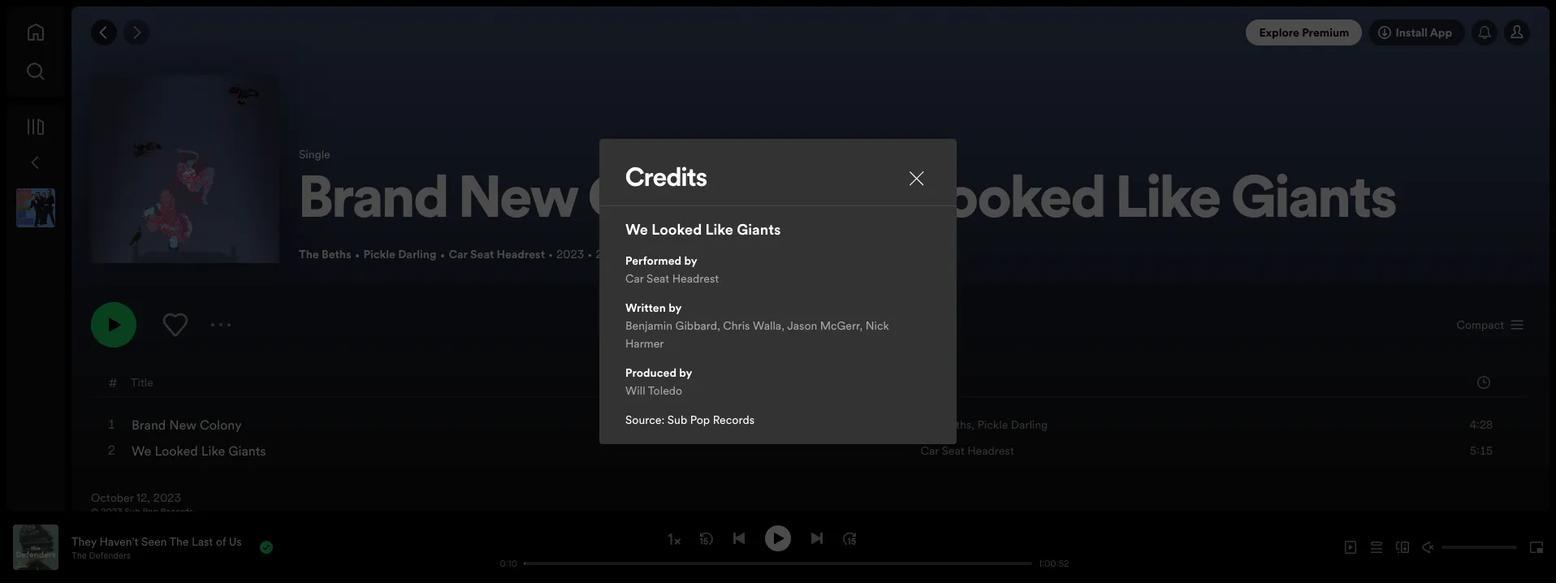 Task type: describe. For each thing, give the bounding box(es) containing it.
harmer
[[626, 336, 664, 352]]

brand new colony / we looked like giants image
[[91, 75, 279, 263]]

giants inside grid
[[228, 442, 266, 460]]

title
[[131, 374, 153, 390]]

2 horizontal spatial we
[[818, 173, 905, 232]]

produced by will toledo
[[626, 365, 693, 399]]

we inside grid
[[132, 442, 151, 460]]

car for right car seat headrest link
[[921, 443, 939, 459]]

go back image
[[97, 26, 110, 39]]

brand new colony link
[[132, 416, 242, 434]]

records inside credits dialog
[[713, 412, 755, 428]]

next image
[[811, 532, 824, 545]]

they haven't seen the last of us the defenders
[[71, 533, 242, 562]]

:
[[662, 412, 665, 428]]

defenders
[[89, 550, 131, 562]]

close button
[[903, 165, 931, 196]]

the defenders link
[[71, 550, 131, 562]]

nick harmer
[[626, 318, 890, 352]]

43
[[673, 246, 687, 262]]

headrest for the left car seat headrest link
[[497, 246, 545, 262]]

by for produced
[[679, 365, 693, 381]]

pickle darling link for the beths 'link' within 'brand new colony / we looked like giants' grid
[[978, 417, 1048, 433]]

seat inside performed by car seat headrest
[[647, 271, 670, 287]]

of
[[216, 533, 226, 550]]

pickle darling link for the beths 'link' to the left
[[363, 246, 437, 262]]

source
[[626, 412, 662, 428]]

we inside credits dialog
[[626, 219, 648, 240]]

brand new colony / we looked like giants grid
[[72, 367, 1549, 464]]

us
[[229, 533, 242, 550]]

duration element
[[1478, 376, 1491, 389]]

# column header
[[108, 368, 118, 396]]

new for brand new colony
[[169, 416, 196, 434]]

beths for the beths , pickle darling
[[943, 417, 972, 433]]

4:28
[[1471, 417, 1493, 433]]

car seat headrest for right car seat headrest link
[[921, 443, 1014, 459]]

headrest inside performed by car seat headrest
[[672, 271, 719, 287]]

2 horizontal spatial looked
[[916, 173, 1106, 232]]

premium
[[1302, 24, 1350, 41]]

october 12, 2023 © 2023 sub pop records
[[91, 490, 193, 518]]

change speed image
[[666, 531, 682, 548]]

new for brand new colony / we looked like giants
[[459, 173, 578, 232]]

written by benjamin gibbard chris walla jason mcgerr
[[626, 300, 860, 334]]

2 songs , 9 min 43 sec
[[596, 246, 707, 262]]

benjamin
[[626, 318, 673, 334]]

like inside grid
[[201, 442, 225, 460]]

brand new colony
[[132, 416, 242, 434]]

looked inside grid
[[155, 442, 198, 460]]

5:15
[[1471, 443, 1493, 459]]

car inside performed by car seat headrest
[[626, 271, 644, 287]]

pop inside credits dialog
[[690, 412, 710, 428]]

last
[[192, 533, 213, 550]]

giants inside credits dialog
[[737, 219, 781, 240]]

explore premium
[[1260, 24, 1350, 41]]

close image
[[910, 171, 925, 186]]

brand for brand new colony
[[132, 416, 166, 434]]

0 horizontal spatial pickle
[[363, 246, 396, 262]]

explore
[[1260, 24, 1300, 41]]

colony for brand new colony / we looked like giants
[[588, 173, 772, 232]]

we looked like giants link
[[132, 442, 266, 460]]

0 horizontal spatial car seat headrest link
[[449, 246, 545, 262]]

home image
[[26, 23, 45, 42]]

install
[[1396, 24, 1428, 41]]

min
[[651, 246, 670, 262]]

haven't
[[99, 533, 138, 550]]

0 horizontal spatial 2023
[[101, 506, 123, 518]]

performed by car seat headrest
[[626, 253, 719, 287]]

darling inside 'brand new colony / we looked like giants' grid
[[1011, 417, 1048, 433]]

skip forward 15 seconds image
[[843, 532, 856, 545]]

what's new image
[[1479, 26, 1492, 39]]

the beths link inside 'brand new colony / we looked like giants' grid
[[921, 417, 972, 433]]



Task type: vqa. For each thing, say whether or not it's contained in the screenshot.
the Delete BUTTON on the bottom
no



Task type: locate. For each thing, give the bounding box(es) containing it.
performed
[[626, 253, 682, 269]]

car down the beths , pickle darling on the right
[[921, 443, 939, 459]]

0 horizontal spatial headrest
[[497, 246, 545, 262]]

beths
[[322, 246, 351, 262], [943, 417, 972, 433]]

0 vertical spatial darling
[[398, 246, 437, 262]]

seat inside 'brand new colony / we looked like giants' grid
[[942, 443, 965, 459]]

pickle inside 'brand new colony / we looked like giants' grid
[[978, 417, 1008, 433]]

by for performed
[[684, 253, 698, 269]]

written
[[626, 300, 666, 316]]

2 horizontal spatial car
[[921, 443, 939, 459]]

seat
[[470, 246, 494, 262], [647, 271, 670, 287], [942, 443, 965, 459]]

2023 right 12,
[[153, 490, 181, 506]]

1 vertical spatial records
[[160, 506, 193, 518]]

0 horizontal spatial we
[[132, 442, 151, 460]]

records inside october 12, 2023 © 2023 sub pop records
[[160, 506, 193, 518]]

player controls element
[[485, 525, 1072, 570]]

2023 left 2
[[557, 246, 584, 262]]

1 horizontal spatial giants
[[737, 219, 781, 240]]

0 vertical spatial pickle
[[363, 246, 396, 262]]

october
[[91, 490, 134, 506]]

we
[[818, 173, 905, 232], [626, 219, 648, 240], [132, 442, 151, 460]]

1 horizontal spatial pop
[[690, 412, 710, 428]]

top bar and user menu element
[[71, 6, 1550, 58]]

the beths
[[299, 246, 351, 262]]

, for songs
[[635, 246, 638, 262]]

new inside grid
[[169, 416, 196, 434]]

the inside 'brand new colony / we looked like giants' grid
[[921, 417, 940, 433]]

0 horizontal spatial looked
[[155, 442, 198, 460]]

pop right :
[[690, 412, 710, 428]]

1 horizontal spatial pickle darling link
[[978, 417, 1048, 433]]

toledo
[[648, 383, 683, 399]]

2 horizontal spatial seat
[[942, 443, 965, 459]]

sub
[[668, 412, 687, 428], [125, 506, 140, 518]]

0:10
[[500, 558, 518, 570]]

by
[[684, 253, 698, 269], [669, 300, 682, 316], [679, 365, 693, 381]]

0 vertical spatial sub
[[668, 412, 687, 428]]

0 vertical spatial brand
[[299, 173, 449, 232]]

1 vertical spatial pickle darling link
[[978, 417, 1048, 433]]

car down performed
[[626, 271, 644, 287]]

the beths link
[[299, 246, 351, 262], [921, 417, 972, 433]]

1 vertical spatial brand
[[132, 416, 166, 434]]

0 vertical spatial ,
[[635, 246, 638, 262]]

car
[[449, 246, 468, 262], [626, 271, 644, 287], [921, 443, 939, 459]]

1 horizontal spatial beths
[[943, 417, 972, 433]]

0 vertical spatial seat
[[470, 246, 494, 262]]

songs
[[605, 246, 635, 262]]

0 vertical spatial by
[[684, 253, 698, 269]]

car seat headrest inside 'brand new colony / we looked like giants' grid
[[921, 443, 1014, 459]]

skip back 15 seconds image
[[700, 532, 713, 545]]

source : sub pop records
[[626, 412, 755, 428]]

1 horizontal spatial 2023
[[153, 490, 181, 506]]

,
[[635, 246, 638, 262], [972, 417, 975, 433]]

seat for right car seat headrest link
[[942, 443, 965, 459]]

0 vertical spatial the beths link
[[299, 246, 351, 262]]

brand down title
[[132, 416, 166, 434]]

0 horizontal spatial pop
[[143, 506, 158, 518]]

pickle darling
[[363, 246, 437, 262]]

sub right :
[[668, 412, 687, 428]]

brand new colony / we looked like giants
[[299, 173, 1397, 232]]

2 vertical spatial headrest
[[968, 443, 1014, 459]]

1 horizontal spatial we looked like giants
[[626, 219, 781, 240]]

1 vertical spatial pickle
[[978, 417, 1008, 433]]

0 horizontal spatial brand
[[132, 416, 166, 434]]

0 vertical spatial colony
[[588, 173, 772, 232]]

1 vertical spatial car seat headrest
[[921, 443, 1014, 459]]

0 horizontal spatial pickle darling link
[[363, 246, 437, 262]]

1 horizontal spatial pickle
[[978, 417, 1008, 433]]

1 vertical spatial seat
[[647, 271, 670, 287]]

0 horizontal spatial like
[[201, 442, 225, 460]]

like inside credits dialog
[[706, 219, 734, 240]]

1 vertical spatial colony
[[200, 416, 242, 434]]

0 horizontal spatial the beths link
[[299, 246, 351, 262]]

2 horizontal spatial 2023
[[557, 246, 584, 262]]

1 vertical spatial we looked like giants
[[132, 442, 266, 460]]

we looked like giants up the sec
[[626, 219, 781, 240]]

credits
[[626, 167, 708, 193]]

previous image
[[733, 532, 746, 545]]

app
[[1430, 24, 1453, 41]]

sec
[[690, 246, 707, 262]]

chris
[[723, 318, 750, 334]]

0 horizontal spatial seat
[[470, 246, 494, 262]]

car seat headrest
[[449, 246, 545, 262], [921, 443, 1014, 459]]

records right :
[[713, 412, 755, 428]]

colony inside 'brand new colony / we looked like giants' grid
[[200, 416, 242, 434]]

, inside 'brand new colony / we looked like giants' grid
[[972, 417, 975, 433]]

1 vertical spatial headrest
[[672, 271, 719, 287]]

1 horizontal spatial car seat headrest
[[921, 443, 1014, 459]]

0 vertical spatial we looked like giants
[[626, 219, 781, 240]]

by inside produced by will toledo
[[679, 365, 693, 381]]

2023
[[557, 246, 584, 262], [153, 490, 181, 506], [101, 506, 123, 518]]

0 horizontal spatial ,
[[635, 246, 638, 262]]

walla
[[753, 318, 782, 334]]

we up 9
[[626, 219, 648, 240]]

by inside written by benjamin gibbard chris walla jason mcgerr
[[669, 300, 682, 316]]

0 horizontal spatial new
[[169, 416, 196, 434]]

1 horizontal spatial looked
[[652, 219, 702, 240]]

explore premium button
[[1247, 19, 1363, 45]]

1 horizontal spatial headrest
[[672, 271, 719, 287]]

1 horizontal spatial car seat headrest link
[[921, 443, 1014, 459]]

1 vertical spatial car seat headrest link
[[921, 443, 1014, 459]]

headrest down the beths , pickle darling on the right
[[968, 443, 1014, 459]]

0 vertical spatial pop
[[690, 412, 710, 428]]

nick
[[866, 318, 890, 334]]

pop inside october 12, 2023 © 2023 sub pop records
[[143, 506, 158, 518]]

1 vertical spatial beths
[[943, 417, 972, 433]]

1 vertical spatial the beths link
[[921, 417, 972, 433]]

0 vertical spatial car seat headrest
[[449, 246, 545, 262]]

colony up 43
[[588, 173, 772, 232]]

2023 right ©
[[101, 506, 123, 518]]

sub inside credits dialog
[[668, 412, 687, 428]]

colony for brand new colony
[[200, 416, 242, 434]]

volume off image
[[1423, 541, 1436, 554]]

1 horizontal spatial sub
[[668, 412, 687, 428]]

the
[[299, 246, 319, 262], [921, 417, 940, 433], [169, 533, 189, 550], [71, 550, 87, 562]]

headrest left 2
[[497, 246, 545, 262]]

, for beths
[[972, 417, 975, 433]]

1 horizontal spatial ,
[[972, 417, 975, 433]]

install app link
[[1369, 19, 1466, 45]]

by for written
[[669, 300, 682, 316]]

0 vertical spatial new
[[459, 173, 578, 232]]

1 vertical spatial ,
[[972, 417, 975, 433]]

1 horizontal spatial colony
[[588, 173, 772, 232]]

we looked like giants inside credits dialog
[[626, 219, 781, 240]]

1 vertical spatial new
[[169, 416, 196, 434]]

2 horizontal spatial giants
[[1232, 173, 1397, 232]]

we left close image
[[818, 173, 905, 232]]

the beths , pickle darling
[[921, 417, 1048, 433]]

beths inside 'brand new colony / we looked like giants' grid
[[943, 417, 972, 433]]

we looked like giants
[[626, 219, 781, 240], [132, 442, 266, 460]]

2 horizontal spatial like
[[1116, 173, 1221, 232]]

darling
[[398, 246, 437, 262], [1011, 417, 1048, 433]]

2 horizontal spatial headrest
[[968, 443, 1014, 459]]

new
[[459, 173, 578, 232], [169, 416, 196, 434]]

0 horizontal spatial beths
[[322, 246, 351, 262]]

0 horizontal spatial car seat headrest
[[449, 246, 545, 262]]

1 vertical spatial darling
[[1011, 417, 1048, 433]]

giants
[[1232, 173, 1397, 232], [737, 219, 781, 240], [228, 442, 266, 460]]

by inside performed by car seat headrest
[[684, 253, 698, 269]]

seen
[[141, 533, 167, 550]]

pop up seen
[[143, 506, 158, 518]]

looked inside credits dialog
[[652, 219, 702, 240]]

headrest
[[497, 246, 545, 262], [672, 271, 719, 287], [968, 443, 1014, 459]]

pickle darling link inside 'brand new colony / we looked like giants' grid
[[978, 417, 1048, 433]]

0 horizontal spatial car
[[449, 246, 468, 262]]

car seat headrest for the left car seat headrest link
[[449, 246, 545, 262]]

they
[[71, 533, 97, 550]]

1 horizontal spatial the beths link
[[921, 417, 972, 433]]

by up gibbard
[[669, 300, 682, 316]]

headrest inside 'brand new colony / we looked like giants' grid
[[968, 443, 1014, 459]]

records
[[713, 412, 755, 428], [160, 506, 193, 518]]

1 horizontal spatial like
[[706, 219, 734, 240]]

search image
[[26, 62, 45, 81]]

will
[[626, 383, 646, 399]]

jason
[[787, 318, 818, 334]]

pop
[[690, 412, 710, 428], [143, 506, 158, 518]]

we looked like giants inside grid
[[132, 442, 266, 460]]

install app
[[1396, 24, 1453, 41]]

2 vertical spatial car
[[921, 443, 939, 459]]

brand
[[299, 173, 449, 232], [132, 416, 166, 434]]

1 horizontal spatial car
[[626, 271, 644, 287]]

brand inside grid
[[132, 416, 166, 434]]

12,
[[137, 490, 150, 506]]

they haven't seen the last of us link
[[71, 533, 242, 550]]

gibbard
[[676, 318, 717, 334]]

headrest for right car seat headrest link
[[968, 443, 1014, 459]]

we up 12,
[[132, 442, 151, 460]]

1 horizontal spatial darling
[[1011, 417, 1048, 433]]

main element
[[6, 6, 65, 512]]

1 vertical spatial by
[[669, 300, 682, 316]]

sub up haven't
[[125, 506, 140, 518]]

0 horizontal spatial we looked like giants
[[132, 442, 266, 460]]

seat for the left car seat headrest link
[[470, 246, 494, 262]]

pickle darling link
[[363, 246, 437, 262], [978, 417, 1048, 433]]

0 horizontal spatial sub
[[125, 506, 140, 518]]

1 vertical spatial pop
[[143, 506, 158, 518]]

go forward image
[[130, 26, 143, 39]]

0 horizontal spatial records
[[160, 506, 193, 518]]

duration image
[[1478, 376, 1491, 389]]

like
[[1116, 173, 1221, 232], [706, 219, 734, 240], [201, 442, 225, 460]]

by right min
[[684, 253, 698, 269]]

0 vertical spatial headrest
[[497, 246, 545, 262]]

0 vertical spatial records
[[713, 412, 755, 428]]

1 vertical spatial car
[[626, 271, 644, 287]]

records up the they haven't seen the last of us link
[[160, 506, 193, 518]]

0 horizontal spatial giants
[[228, 442, 266, 460]]

1 horizontal spatial seat
[[647, 271, 670, 287]]

1 horizontal spatial brand
[[299, 173, 449, 232]]

single
[[299, 146, 330, 162]]

brand for brand new colony / we looked like giants
[[299, 173, 449, 232]]

1 horizontal spatial records
[[713, 412, 755, 428]]

produced
[[626, 365, 677, 381]]

0 horizontal spatial darling
[[398, 246, 437, 262]]

brand up pickle darling
[[299, 173, 449, 232]]

1 vertical spatial sub
[[125, 506, 140, 518]]

car inside 'brand new colony / we looked like giants' grid
[[921, 443, 939, 459]]

beths for the beths
[[322, 246, 351, 262]]

#
[[108, 373, 118, 391]]

/
[[781, 173, 808, 232]]

credits dialog
[[600, 139, 957, 444]]

0 vertical spatial beths
[[322, 246, 351, 262]]

©
[[91, 506, 98, 518]]

we looked like giants down brand new colony link
[[132, 442, 266, 460]]

headrest down the sec
[[672, 271, 719, 287]]

2 vertical spatial seat
[[942, 443, 965, 459]]

car right pickle darling
[[449, 246, 468, 262]]

colony
[[588, 173, 772, 232], [200, 416, 242, 434]]

0 vertical spatial car seat headrest link
[[449, 246, 545, 262]]

now playing: they haven't seen the last of us by the defenders footer
[[13, 525, 470, 570]]

play image
[[772, 532, 785, 545]]

sub inside october 12, 2023 © 2023 sub pop records
[[125, 506, 140, 518]]

# row
[[92, 368, 1530, 397]]

0 vertical spatial car
[[449, 246, 468, 262]]

car seat headrest link
[[449, 246, 545, 262], [921, 443, 1014, 459]]

1:00:52
[[1039, 558, 1069, 570]]

1 horizontal spatial new
[[459, 173, 578, 232]]

1 horizontal spatial we
[[626, 219, 648, 240]]

2
[[596, 246, 603, 262]]

2 vertical spatial by
[[679, 365, 693, 381]]

0 horizontal spatial colony
[[200, 416, 242, 434]]

looked
[[916, 173, 1106, 232], [652, 219, 702, 240], [155, 442, 198, 460]]

mcgerr
[[820, 318, 860, 334]]

0 vertical spatial pickle darling link
[[363, 246, 437, 262]]

by up toledo on the left bottom of the page
[[679, 365, 693, 381]]

9
[[641, 246, 648, 262]]

colony up we looked like giants link
[[200, 416, 242, 434]]

pickle
[[363, 246, 396, 262], [978, 417, 1008, 433]]

car for the left car seat headrest link
[[449, 246, 468, 262]]



